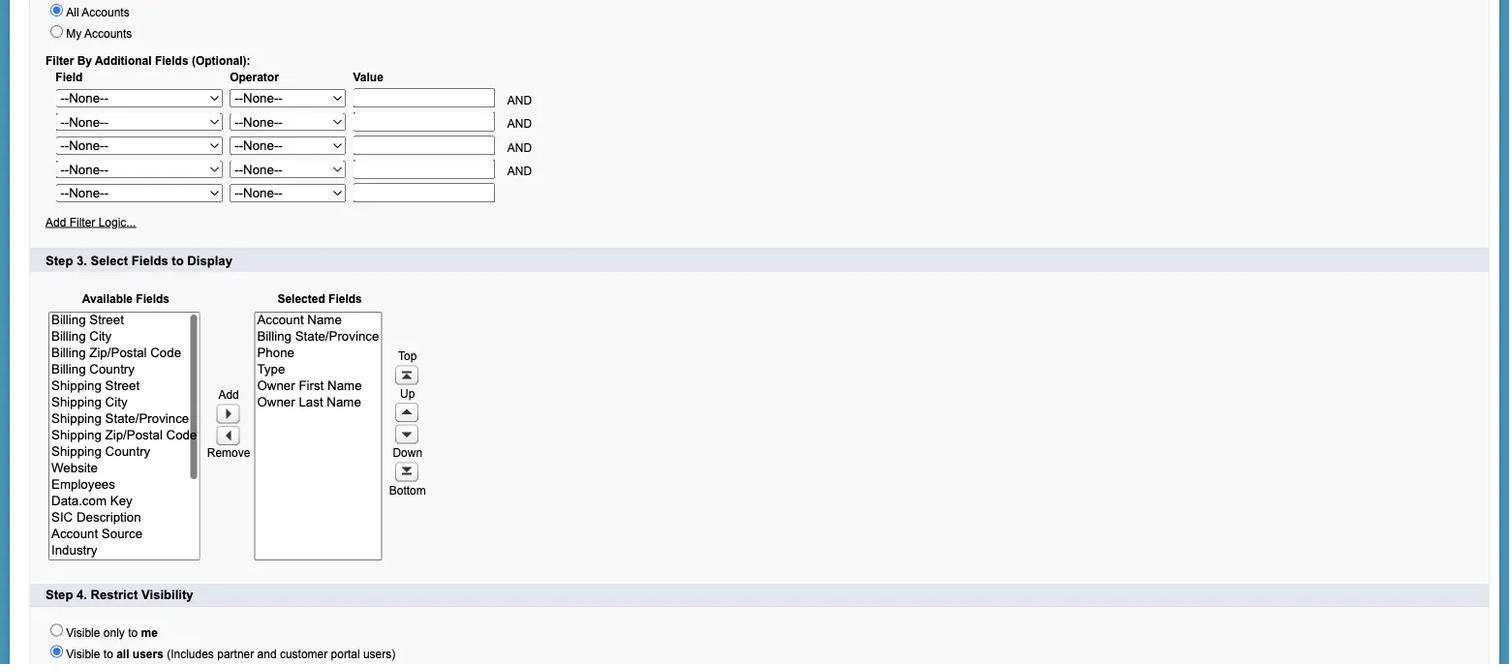 Task type: vqa. For each thing, say whether or not it's contained in the screenshot.
Salesforce.com image
no



Task type: describe. For each thing, give the bounding box(es) containing it.
(optional):
[[192, 54, 251, 67]]

add filter logic...
[[46, 216, 136, 229]]

users
[[133, 648, 164, 661]]

available fields
[[82, 293, 170, 306]]

filter by additional fields (optional):
[[46, 54, 251, 67]]

by
[[77, 54, 92, 67]]

step 4. restrict visibility
[[46, 588, 193, 603]]

up
[[400, 387, 415, 400]]

add for add
[[218, 389, 239, 402]]

add image
[[217, 404, 240, 424]]

only
[[103, 626, 125, 639]]

all
[[116, 648, 129, 661]]

1 and from the top
[[508, 93, 532, 106]]

step for step 3. select fields to display
[[46, 253, 73, 268]]

fields right select
[[132, 253, 168, 268]]

add for add filter logic...
[[46, 216, 66, 229]]

customer
[[280, 648, 328, 661]]

additional
[[95, 54, 152, 67]]

top image
[[396, 366, 419, 385]]

selected
[[277, 293, 325, 306]]

accounts for my accounts
[[84, 27, 132, 40]]

value
[[353, 71, 384, 84]]

fields right additional
[[155, 54, 189, 67]]

partner
[[217, 648, 254, 661]]

1 horizontal spatial to
[[128, 626, 138, 639]]

bottom image
[[396, 463, 419, 482]]

add filter logic... link
[[46, 216, 136, 229]]

visible for visible only to me
[[66, 626, 100, 639]]

me
[[141, 626, 158, 639]]

operator
[[230, 71, 279, 84]]

3.
[[77, 253, 87, 268]]

All Accounts radio
[[50, 4, 63, 16]]

restrict
[[91, 588, 138, 603]]



Task type: locate. For each thing, give the bounding box(es) containing it.
all
[[66, 6, 79, 19]]

My Accounts radio
[[50, 25, 63, 38]]

accounts up the 'my accounts'
[[82, 6, 130, 19]]

0 vertical spatial accounts
[[82, 6, 130, 19]]

2 visible from the top
[[66, 648, 100, 661]]

1 vertical spatial to
[[128, 626, 138, 639]]

2 horizontal spatial to
[[172, 253, 184, 268]]

3 and from the top
[[508, 141, 532, 154]]

filter up field
[[46, 54, 74, 67]]

up image
[[396, 403, 419, 423]]

visibility
[[141, 588, 193, 603]]

remove image
[[217, 426, 240, 446]]

my
[[66, 27, 82, 40]]

2 step from the top
[[46, 588, 73, 603]]

my accounts
[[66, 27, 132, 40]]

down
[[393, 447, 423, 460]]

add
[[46, 216, 66, 229], [218, 389, 239, 402]]

and
[[257, 648, 277, 661]]

2 vertical spatial to
[[103, 648, 113, 661]]

fields right selected
[[329, 293, 362, 306]]

step for step 4. restrict visibility
[[46, 588, 73, 603]]

step
[[46, 253, 73, 268], [46, 588, 73, 603]]

0 horizontal spatial to
[[103, 648, 113, 661]]

fields
[[155, 54, 189, 67], [132, 253, 168, 268], [136, 293, 170, 306], [329, 293, 362, 306]]

1 vertical spatial visible
[[66, 648, 100, 661]]

1 horizontal spatial add
[[218, 389, 239, 402]]

top
[[398, 350, 417, 363]]

add up 'add' image
[[218, 389, 239, 402]]

and
[[508, 93, 532, 106], [508, 117, 532, 130], [508, 141, 532, 154], [508, 164, 532, 178]]

1 vertical spatial add
[[218, 389, 239, 402]]

portal
[[331, 648, 360, 661]]

available
[[82, 293, 133, 306]]

add left logic...
[[46, 216, 66, 229]]

1 vertical spatial accounts
[[84, 27, 132, 40]]

step left 3.
[[46, 253, 73, 268]]

2 and from the top
[[508, 117, 532, 130]]

0 vertical spatial add
[[46, 216, 66, 229]]

visible only to me
[[66, 626, 158, 639]]

accounts for all accounts
[[82, 6, 130, 19]]

remove
[[207, 447, 250, 460]]

step left 4.
[[46, 588, 73, 603]]

to left all
[[103, 648, 113, 661]]

down image
[[396, 425, 419, 444]]

filter left logic...
[[69, 216, 95, 229]]

visible left only
[[66, 626, 100, 639]]

step 3. select fields to display
[[46, 253, 232, 268]]

fields down the step 3. select fields to display
[[136, 293, 170, 306]]

users)
[[363, 648, 396, 661]]

visible
[[66, 626, 100, 639], [66, 648, 100, 661]]

0 vertical spatial visible
[[66, 626, 100, 639]]

selected fields
[[277, 293, 362, 306]]

0 vertical spatial filter
[[46, 54, 74, 67]]

None text field
[[353, 183, 496, 203]]

filter
[[46, 54, 74, 67], [69, 216, 95, 229]]

bottom
[[389, 484, 426, 497]]

0 horizontal spatial add
[[46, 216, 66, 229]]

visible down visible only to me
[[66, 648, 100, 661]]

1 vertical spatial step
[[46, 588, 73, 603]]

to left me
[[128, 626, 138, 639]]

field
[[56, 71, 83, 84]]

0 vertical spatial to
[[172, 253, 184, 268]]

accounts
[[82, 6, 130, 19], [84, 27, 132, 40]]

None text field
[[353, 88, 496, 108], [353, 112, 496, 132], [353, 136, 496, 156], [353, 159, 496, 179], [353, 88, 496, 108], [353, 112, 496, 132], [353, 136, 496, 156], [353, 159, 496, 179]]

(includes
[[167, 648, 214, 661]]

visible for visible to all users (includes partner and customer portal users)
[[66, 648, 100, 661]]

visible to all users (includes partner and customer portal users)
[[66, 648, 396, 661]]

accounts down all accounts
[[84, 27, 132, 40]]

4 and from the top
[[508, 164, 532, 178]]

to left display
[[172, 253, 184, 268]]

all accounts
[[66, 6, 130, 19]]

None radio
[[50, 624, 63, 637], [50, 646, 63, 658], [50, 624, 63, 637], [50, 646, 63, 658]]

0 vertical spatial step
[[46, 253, 73, 268]]

display
[[187, 253, 232, 268]]

1 visible from the top
[[66, 626, 100, 639]]

1 vertical spatial filter
[[69, 216, 95, 229]]

4.
[[77, 588, 87, 603]]

to
[[172, 253, 184, 268], [128, 626, 138, 639], [103, 648, 113, 661]]

logic...
[[99, 216, 136, 229]]

1 step from the top
[[46, 253, 73, 268]]

select
[[91, 253, 128, 268]]



